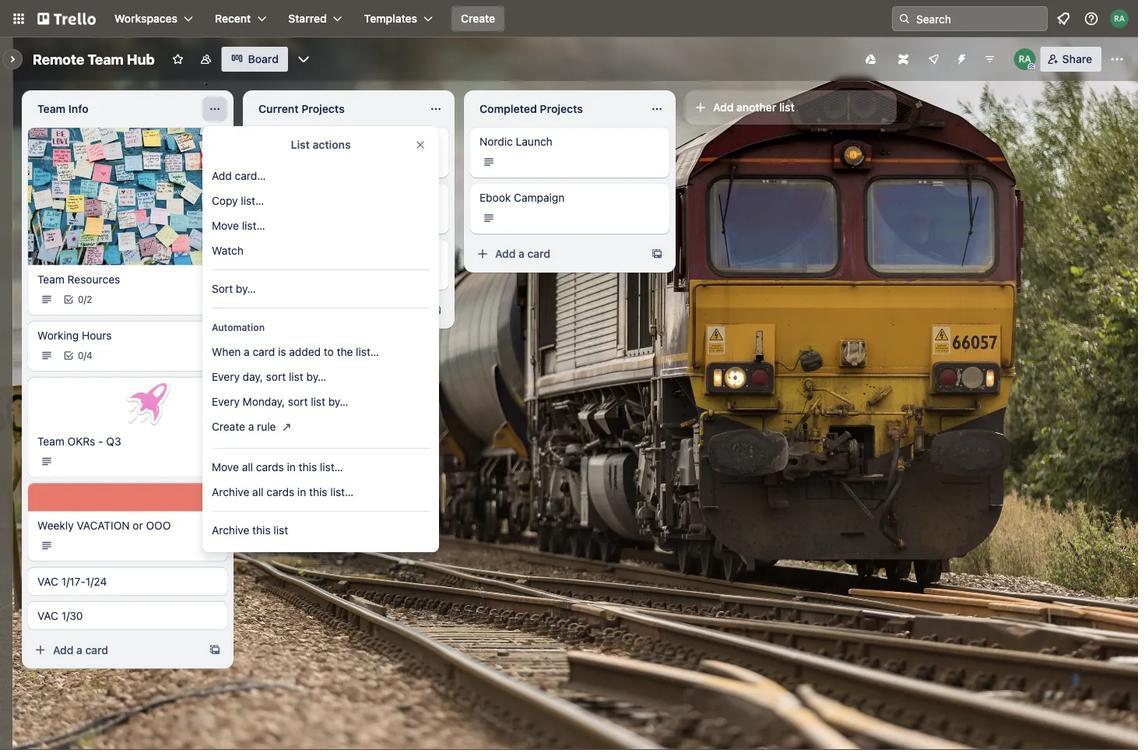 Task type: vqa. For each thing, say whether or not it's contained in the screenshot.
Add Button Button
no



Task type: describe. For each thing, give the bounding box(es) containing it.
info
[[68, 102, 89, 115]]

1/24
[[86, 575, 107, 588]]

when
[[212, 345, 241, 358]]

vac 1/17-1/24
[[37, 575, 107, 588]]

another
[[737, 101, 777, 114]]

all for archive
[[252, 486, 264, 498]]

recent
[[215, 12, 251, 25]]

current projects
[[259, 102, 345, 115]]

card for campaign
[[528, 247, 551, 260]]

ooo
[[146, 519, 171, 532]]

a for redesign
[[298, 303, 304, 316]]

hours
[[82, 329, 112, 342]]

card for redesign
[[307, 303, 330, 316]]

add another list button
[[685, 90, 897, 125]]

ruby anderson (rubyanderson7) image inside primary element
[[1111, 9, 1129, 28]]

1 vertical spatial ruby anderson (rubyanderson7) image
[[1015, 48, 1036, 70]]

completed projects
[[480, 102, 583, 115]]

team okrs - q3
[[37, 435, 121, 448]]

to
[[324, 345, 334, 358]]

0 / 4
[[78, 350, 92, 361]]

by… for monday,
[[328, 395, 349, 408]]

sort
[[212, 282, 233, 295]]

move for move list…
[[212, 219, 239, 232]]

2 vertical spatial this
[[252, 524, 271, 537]]

team inside 'text box'
[[88, 51, 124, 67]]

template
[[338, 135, 384, 148]]

redesign
[[284, 191, 331, 204]]

by… for day,
[[307, 370, 327, 383]]

every monday, sort list by… link
[[203, 389, 439, 414]]

current for current projects
[[259, 102, 299, 115]]

0 for resources
[[78, 294, 84, 305]]

0 / 2
[[78, 294, 92, 305]]

project
[[300, 135, 335, 148]]

team for team info
[[37, 102, 66, 115]]

copy
[[212, 194, 238, 207]]

2 vertical spatial add a card button
[[28, 638, 203, 663]]

add for blog redesign
[[274, 303, 295, 316]]

card…
[[235, 169, 266, 182]]

move list…
[[212, 219, 265, 232]]

add another list
[[713, 101, 795, 114]]

copy list…
[[212, 194, 264, 207]]

nordic launch
[[480, 135, 553, 148]]

/ for resources
[[84, 294, 87, 305]]

every day, sort list by… link
[[203, 365, 439, 389]]

-
[[98, 435, 103, 448]]

team resources link
[[37, 272, 218, 287]]

4
[[86, 350, 92, 361]]

2 vertical spatial add a card
[[53, 643, 108, 656]]

archive all cards in this list…
[[212, 486, 354, 498]]

working hours link
[[37, 328, 218, 343]]

primary element
[[0, 0, 1139, 37]]

recent button
[[206, 6, 276, 31]]

Search field
[[911, 7, 1048, 30]]

okrs
[[67, 435, 95, 448]]

/ for hours
[[84, 350, 86, 361]]

completed
[[480, 102, 537, 115]]

create for create
[[461, 12, 495, 25]]

remote
[[33, 51, 84, 67]]

workspaces
[[114, 12, 178, 25]]

this for archive all cards in this list…
[[309, 486, 328, 498]]

monday,
[[243, 395, 285, 408]]

remote team hub
[[33, 51, 155, 67]]

this member is an admin of this board. image
[[1029, 63, 1036, 70]]

vacation
[[77, 519, 130, 532]]

workspaces button
[[105, 6, 203, 31]]

working hours
[[37, 329, 112, 342]]

blog redesign link
[[259, 190, 439, 206]]

google drive icon image
[[866, 54, 877, 65]]

add inside button
[[713, 101, 734, 114]]

confluence icon image
[[899, 54, 909, 65]]

nordic
[[480, 135, 513, 148]]

automation image
[[950, 47, 972, 69]]

hub
[[127, 51, 155, 67]]

rocketship image
[[122, 377, 174, 428]]

create a rule link
[[203, 414, 439, 442]]

when a card is added to the list…
[[212, 345, 379, 358]]

add a card button for launch
[[470, 241, 645, 266]]

added
[[289, 345, 321, 358]]

templates button
[[355, 6, 442, 31]]

1/30
[[61, 609, 83, 622]]

weekly vacation or ooo
[[37, 519, 171, 532]]

1/17-
[[61, 575, 86, 588]]

share button
[[1041, 47, 1102, 72]]

back to home image
[[37, 6, 96, 31]]

automation
[[212, 322, 265, 333]]

sort for day,
[[266, 370, 286, 383]]

card left is
[[253, 345, 275, 358]]

add for working hours
[[53, 643, 74, 656]]

archive for archive this list
[[212, 524, 250, 537]]

search image
[[899, 12, 911, 25]]

team info
[[37, 102, 89, 115]]

a inside create a rule link
[[248, 420, 254, 433]]

copy list… link
[[203, 188, 439, 213]]

watch link
[[203, 238, 439, 263]]

sort by…
[[212, 282, 256, 295]]

team okrs - q3 link
[[37, 434, 218, 449]]

team for team resources
[[37, 273, 65, 286]]

a for campaign
[[519, 247, 525, 260]]

create from template… image for campaign
[[651, 248, 664, 260]]



Task type: locate. For each thing, give the bounding box(es) containing it.
2 archive from the top
[[212, 524, 250, 537]]

in
[[287, 461, 296, 474], [297, 486, 306, 498]]

list inside 'archive this list' link
[[274, 524, 288, 537]]

vac for vac 1/30
[[37, 609, 58, 622]]

create from template… image
[[209, 644, 221, 656]]

2 vertical spatial by…
[[328, 395, 349, 408]]

1 horizontal spatial add a card button
[[249, 298, 424, 322]]

1 vertical spatial add a card
[[274, 303, 330, 316]]

cards inside "link"
[[267, 486, 295, 498]]

1 current from the top
[[259, 102, 299, 115]]

a for hours
[[76, 643, 82, 656]]

sort by… link
[[203, 277, 439, 301]]

0 vertical spatial ruby anderson (rubyanderson7) image
[[1111, 9, 1129, 28]]

list… inside "copy list…" link
[[241, 194, 264, 207]]

starred button
[[279, 6, 352, 31]]

watch
[[212, 244, 244, 257]]

add a card button down ebook campaign link
[[470, 241, 645, 266]]

a down '1/30' on the left bottom of the page
[[76, 643, 82, 656]]

0 vertical spatial by…
[[236, 282, 256, 295]]

add
[[713, 101, 734, 114], [212, 169, 232, 182], [495, 247, 516, 260], [274, 303, 295, 316], [53, 643, 74, 656]]

create button
[[452, 6, 505, 31]]

ruby anderson (rubyanderson7) image left share "button"
[[1015, 48, 1036, 70]]

0 horizontal spatial by…
[[236, 282, 256, 295]]

a left rule
[[248, 420, 254, 433]]

0 vertical spatial all
[[242, 461, 253, 474]]

card down 'vac 1/30' link on the left of page
[[85, 643, 108, 656]]

create for create a rule
[[212, 420, 245, 433]]

add down vac 1/30 at the bottom left of the page
[[53, 643, 74, 656]]

list…
[[241, 194, 264, 207], [242, 219, 265, 232], [356, 345, 379, 358], [320, 461, 343, 474], [331, 486, 354, 498]]

0 left 4 on the left top
[[78, 350, 84, 361]]

team
[[88, 51, 124, 67], [37, 102, 66, 115], [37, 273, 65, 286], [37, 435, 65, 448]]

add card…
[[212, 169, 266, 182]]

working
[[37, 329, 79, 342]]

list… inside archive all cards in this list… "link"
[[331, 486, 354, 498]]

card
[[528, 247, 551, 260], [307, 303, 330, 316], [253, 345, 275, 358], [85, 643, 108, 656]]

move list… link
[[203, 213, 439, 238]]

this down archive all cards in this list… at the bottom of page
[[252, 524, 271, 537]]

team left okrs
[[37, 435, 65, 448]]

in for move all cards in this list…
[[287, 461, 296, 474]]

add a card for launch
[[495, 247, 551, 260]]

vac inside 'vac 1/30' link
[[37, 609, 58, 622]]

blog
[[259, 191, 281, 204]]

show menu image
[[1110, 51, 1125, 67]]

card down campaign
[[528, 247, 551, 260]]

workspace visible image
[[200, 53, 212, 65]]

by… right sort
[[236, 282, 256, 295]]

add a card down sort by… link
[[274, 303, 330, 316]]

by… down when a card is added to the list… link
[[307, 370, 327, 383]]

list… up archive all cards in this list… "link"
[[320, 461, 343, 474]]

0 notifications image
[[1055, 9, 1073, 28]]

create from template… image
[[651, 248, 664, 260], [430, 304, 442, 316]]

sort down every day, sort list by… link
[[288, 395, 308, 408]]

0 vertical spatial create from template… image
[[651, 248, 664, 260]]

1 vertical spatial all
[[252, 486, 264, 498]]

add down ebook
[[495, 247, 516, 260]]

team left hub
[[88, 51, 124, 67]]

1 horizontal spatial projects
[[540, 102, 583, 115]]

vac 1/30
[[37, 609, 83, 622]]

star or unstar board image
[[172, 53, 184, 65]]

1 horizontal spatial by…
[[307, 370, 327, 383]]

projects up nordic launch link
[[540, 102, 583, 115]]

team left resources
[[37, 273, 65, 286]]

1 vac from the top
[[37, 575, 58, 588]]

launch
[[516, 135, 553, 148]]

current project template
[[259, 135, 384, 148]]

team left info
[[37, 102, 66, 115]]

vac 1/17-1/24 link
[[37, 574, 218, 589]]

1 archive from the top
[[212, 486, 250, 498]]

archive inside "link"
[[212, 486, 250, 498]]

card for hours
[[85, 643, 108, 656]]

team resources
[[37, 273, 120, 286]]

q3
[[106, 435, 121, 448]]

create from template… image for redesign
[[430, 304, 442, 316]]

2 projects from the left
[[540, 102, 583, 115]]

power ups image
[[928, 53, 941, 65]]

1 horizontal spatial add a card
[[274, 303, 330, 316]]

0 vertical spatial sort
[[266, 370, 286, 383]]

in up archive all cards in this list… at the bottom of page
[[287, 461, 296, 474]]

cards up archive all cards in this list… at the bottom of page
[[256, 461, 284, 474]]

move down copy
[[212, 219, 239, 232]]

team inside text field
[[37, 102, 66, 115]]

add for ebook campaign
[[495, 247, 516, 260]]

every up create a rule
[[212, 395, 240, 408]]

day,
[[243, 370, 263, 383]]

weekly
[[37, 519, 74, 532]]

or
[[133, 519, 143, 532]]

in for archive all cards in this list…
[[297, 486, 306, 498]]

move for move all cards in this list…
[[212, 461, 239, 474]]

a inside when a card is added to the list… link
[[244, 345, 250, 358]]

/ down the working hours
[[84, 350, 86, 361]]

list… inside the move all cards in this list… link
[[320, 461, 343, 474]]

blog redesign
[[259, 191, 331, 204]]

0 horizontal spatial sort
[[266, 370, 286, 383]]

1 vertical spatial every
[[212, 395, 240, 408]]

in down the move all cards in this list… link
[[297, 486, 306, 498]]

list actions
[[291, 138, 351, 151]]

projects
[[302, 102, 345, 115], [540, 102, 583, 115]]

archive this list link
[[203, 518, 439, 543]]

list… down copy list… at the left
[[242, 219, 265, 232]]

list inside 'add another list' button
[[780, 101, 795, 114]]

current up list
[[259, 102, 299, 115]]

0 vertical spatial vac
[[37, 575, 58, 588]]

every day, sort list by…
[[212, 370, 327, 383]]

1 move from the top
[[212, 219, 239, 232]]

rule
[[257, 420, 276, 433]]

add a card for project
[[274, 303, 330, 316]]

list down when a card is added to the list…
[[289, 370, 304, 383]]

actions
[[313, 138, 351, 151]]

by… inside every monday, sort list by… 'link'
[[328, 395, 349, 408]]

ebook
[[480, 191, 511, 204]]

this down the move all cards in this list… link
[[309, 486, 328, 498]]

move down create a rule
[[212, 461, 239, 474]]

0 vertical spatial /
[[84, 294, 87, 305]]

add a card button up to
[[249, 298, 424, 322]]

a down sort by… link
[[298, 303, 304, 316]]

projects up current project template
[[302, 102, 345, 115]]

in inside "link"
[[297, 486, 306, 498]]

0 vertical spatial current
[[259, 102, 299, 115]]

list… inside when a card is added to the list… link
[[356, 345, 379, 358]]

by… inside every day, sort list by… link
[[307, 370, 327, 383]]

every for every monday, sort list by…
[[212, 395, 240, 408]]

list… inside move list… link
[[242, 219, 265, 232]]

all inside archive all cards in this list… "link"
[[252, 486, 264, 498]]

a down ebook campaign
[[519, 247, 525, 260]]

every inside every day, sort list by… link
[[212, 370, 240, 383]]

0 for hours
[[78, 350, 84, 361]]

2 / from the top
[[84, 350, 86, 361]]

1 vertical spatial by…
[[307, 370, 327, 383]]

list
[[780, 101, 795, 114], [289, 370, 304, 383], [311, 395, 326, 408], [274, 524, 288, 537]]

this inside "link"
[[309, 486, 328, 498]]

list… down the move all cards in this list… link
[[331, 486, 354, 498]]

move all cards in this list…
[[212, 461, 343, 474]]

move
[[212, 219, 239, 232], [212, 461, 239, 474]]

archive for archive all cards in this list…
[[212, 486, 250, 498]]

1 vertical spatial current
[[259, 135, 297, 148]]

list… down card…
[[241, 194, 264, 207]]

0 vertical spatial add a card
[[495, 247, 551, 260]]

all down create a rule
[[242, 461, 253, 474]]

list inside every day, sort list by… link
[[289, 370, 304, 383]]

list right another
[[780, 101, 795, 114]]

1 vertical spatial move
[[212, 461, 239, 474]]

weekly vacation or ooo link
[[37, 518, 218, 533]]

1 horizontal spatial ruby anderson (rubyanderson7) image
[[1111, 9, 1129, 28]]

0 left 2 in the left top of the page
[[78, 294, 84, 305]]

sort for monday,
[[288, 395, 308, 408]]

current left the project
[[259, 135, 297, 148]]

create inside create button
[[461, 12, 495, 25]]

nordic launch link
[[480, 134, 660, 150]]

projects for completed projects
[[540, 102, 583, 115]]

1 horizontal spatial create from template… image
[[651, 248, 664, 260]]

list down every day, sort list by… link
[[311, 395, 326, 408]]

all inside the move all cards in this list… link
[[242, 461, 253, 474]]

vac for vac 1/17-1/24
[[37, 575, 58, 588]]

0 horizontal spatial projects
[[302, 102, 345, 115]]

a
[[519, 247, 525, 260], [298, 303, 304, 316], [244, 345, 250, 358], [248, 420, 254, 433], [76, 643, 82, 656]]

1 vertical spatial 0
[[78, 350, 84, 361]]

2 horizontal spatial add a card
[[495, 247, 551, 260]]

Completed Projects text field
[[470, 97, 642, 122]]

this up archive all cards in this list… "link"
[[299, 461, 317, 474]]

1 every from the top
[[212, 370, 240, 383]]

resources
[[67, 273, 120, 286]]

every for every day, sort list by…
[[212, 370, 240, 383]]

add a card button for project
[[249, 298, 424, 322]]

board link
[[222, 47, 288, 72]]

archive up archive this list
[[212, 486, 250, 498]]

this
[[299, 461, 317, 474], [309, 486, 328, 498], [252, 524, 271, 537]]

a right when
[[244, 345, 250, 358]]

current
[[259, 102, 299, 115], [259, 135, 297, 148]]

1 vertical spatial sort
[[288, 395, 308, 408]]

0 horizontal spatial ruby anderson (rubyanderson7) image
[[1015, 48, 1036, 70]]

0 vertical spatial every
[[212, 370, 240, 383]]

list
[[291, 138, 310, 151]]

add a card button down 'vac 1/30' link on the left of page
[[28, 638, 203, 663]]

every
[[212, 370, 240, 383], [212, 395, 240, 408]]

1 / from the top
[[84, 294, 87, 305]]

Board name text field
[[25, 47, 163, 72]]

current inside current project template link
[[259, 135, 297, 148]]

2 move from the top
[[212, 461, 239, 474]]

templates
[[364, 12, 417, 25]]

2 vac from the top
[[37, 609, 58, 622]]

by… inside sort by… link
[[236, 282, 256, 295]]

1 vertical spatial archive
[[212, 524, 250, 537]]

every down when
[[212, 370, 240, 383]]

add a card down ebook campaign
[[495, 247, 551, 260]]

add down sort by… link
[[274, 303, 295, 316]]

current project template link
[[259, 134, 439, 150]]

open information menu image
[[1084, 11, 1100, 26]]

create
[[461, 12, 495, 25], [212, 420, 245, 433]]

0 vertical spatial archive
[[212, 486, 250, 498]]

1 vertical spatial vac
[[37, 609, 58, 622]]

add left another
[[713, 101, 734, 114]]

create inside create a rule link
[[212, 420, 245, 433]]

current inside current projects 'text field'
[[259, 102, 299, 115]]

/
[[84, 294, 87, 305], [84, 350, 86, 361]]

0 horizontal spatial add a card button
[[28, 638, 203, 663]]

add up copy
[[212, 169, 232, 182]]

0 horizontal spatial create
[[212, 420, 245, 433]]

0
[[78, 294, 84, 305], [78, 350, 84, 361]]

ebook campaign link
[[480, 190, 660, 206]]

when a card is added to the list… link
[[203, 340, 439, 365]]

Current Projects text field
[[249, 97, 421, 122]]

list… right the
[[356, 345, 379, 358]]

1 vertical spatial create from template… image
[[430, 304, 442, 316]]

1 horizontal spatial in
[[297, 486, 306, 498]]

2
[[87, 294, 92, 305]]

2 every from the top
[[212, 395, 240, 408]]

vac left '1/30' on the left bottom of the page
[[37, 609, 58, 622]]

archive this list
[[212, 524, 288, 537]]

by… down every day, sort list by… link
[[328, 395, 349, 408]]

all down move all cards in this list…
[[252, 486, 264, 498]]

2 0 from the top
[[78, 350, 84, 361]]

1 vertical spatial cards
[[267, 486, 295, 498]]

add card… link
[[203, 164, 439, 188]]

0 vertical spatial add a card button
[[470, 241, 645, 266]]

sort right the 'day,'
[[266, 370, 286, 383]]

sort inside 'link'
[[288, 395, 308, 408]]

archive
[[212, 486, 250, 498], [212, 524, 250, 537]]

card down sort by… link
[[307, 303, 330, 316]]

ebook campaign
[[480, 191, 565, 204]]

2 horizontal spatial add a card button
[[470, 241, 645, 266]]

ruby anderson (rubyanderson7) image
[[1111, 9, 1129, 28], [1015, 48, 1036, 70]]

customize views image
[[296, 51, 311, 67]]

1 vertical spatial create
[[212, 420, 245, 433]]

2 current from the top
[[259, 135, 297, 148]]

1 vertical spatial this
[[309, 486, 328, 498]]

1 projects from the left
[[302, 102, 345, 115]]

0 vertical spatial cards
[[256, 461, 284, 474]]

cards for move
[[256, 461, 284, 474]]

projects inside 'text field'
[[302, 102, 345, 115]]

1 0 from the top
[[78, 294, 84, 305]]

every inside every monday, sort list by… 'link'
[[212, 395, 240, 408]]

0 horizontal spatial in
[[287, 461, 296, 474]]

starred
[[288, 12, 327, 25]]

cards
[[256, 461, 284, 474], [267, 486, 295, 498]]

ruby anderson (rubyanderson7) image right 'open information menu' image
[[1111, 9, 1129, 28]]

create a rule
[[212, 420, 276, 433]]

cards down move all cards in this list…
[[267, 486, 295, 498]]

0 vertical spatial this
[[299, 461, 317, 474]]

1 vertical spatial add a card button
[[249, 298, 424, 322]]

0 horizontal spatial add a card
[[53, 643, 108, 656]]

0 vertical spatial in
[[287, 461, 296, 474]]

every monday, sort list by…
[[212, 395, 349, 408]]

1 vertical spatial /
[[84, 350, 86, 361]]

vac left '1/17-'
[[37, 575, 58, 588]]

1 horizontal spatial create
[[461, 12, 495, 25]]

all for move
[[242, 461, 253, 474]]

1 vertical spatial in
[[297, 486, 306, 498]]

vac 1/30 link
[[37, 608, 218, 624]]

0 vertical spatial move
[[212, 219, 239, 232]]

the
[[337, 345, 353, 358]]

this for move all cards in this list…
[[299, 461, 317, 474]]

by…
[[236, 282, 256, 295], [307, 370, 327, 383], [328, 395, 349, 408]]

1 horizontal spatial sort
[[288, 395, 308, 408]]

add a card
[[495, 247, 551, 260], [274, 303, 330, 316], [53, 643, 108, 656]]

move all cards in this list… link
[[203, 455, 439, 480]]

campaign
[[514, 191, 565, 204]]

0 vertical spatial create
[[461, 12, 495, 25]]

list inside every monday, sort list by… 'link'
[[311, 395, 326, 408]]

is
[[278, 345, 286, 358]]

archive down archive all cards in this list… at the bottom of page
[[212, 524, 250, 537]]

projects inside text box
[[540, 102, 583, 115]]

0 vertical spatial 0
[[78, 294, 84, 305]]

2 horizontal spatial by…
[[328, 395, 349, 408]]

projects for current projects
[[302, 102, 345, 115]]

0 horizontal spatial create from template… image
[[430, 304, 442, 316]]

archive all cards in this list… link
[[203, 480, 439, 505]]

Team Info text field
[[28, 97, 199, 122]]

current for current project template
[[259, 135, 297, 148]]

team for team okrs - q3
[[37, 435, 65, 448]]

vac
[[37, 575, 58, 588], [37, 609, 58, 622]]

board
[[248, 53, 279, 65]]

list down archive all cards in this list… at the bottom of page
[[274, 524, 288, 537]]

vac inside vac 1/17-1/24 link
[[37, 575, 58, 588]]

cards for archive
[[267, 486, 295, 498]]

/ down team resources
[[84, 294, 87, 305]]

add a card down '1/30' on the left bottom of the page
[[53, 643, 108, 656]]



